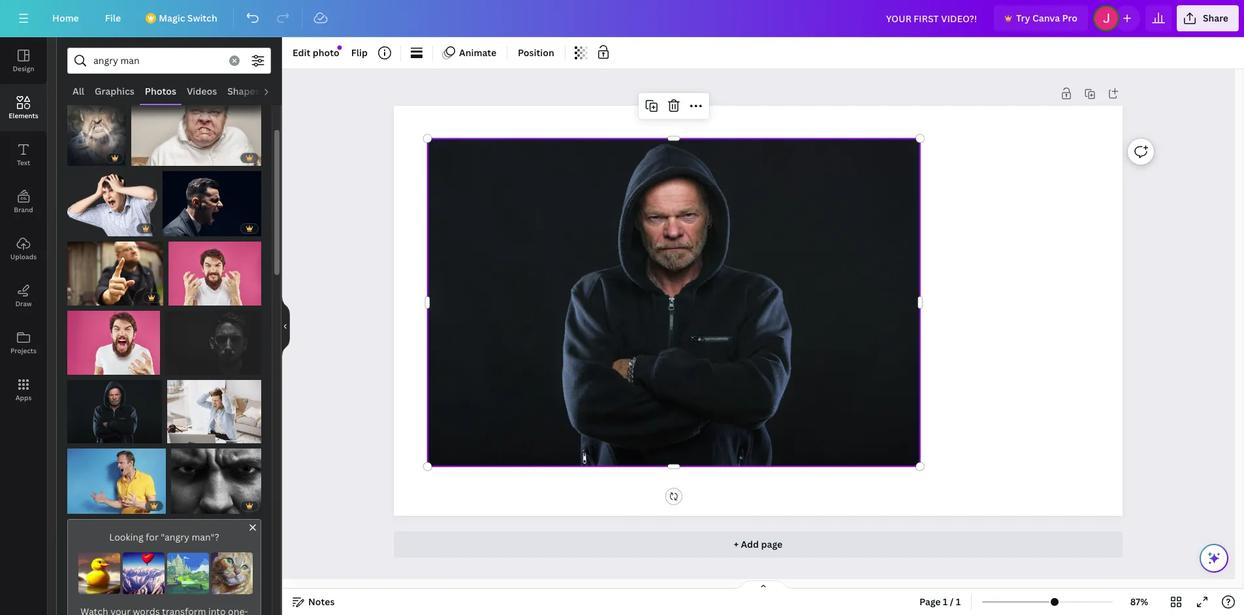 Task type: locate. For each thing, give the bounding box(es) containing it.
main menu bar
[[0, 0, 1244, 37]]

angry man yells on pink background stress irritability model image
[[168, 242, 261, 306]]

shapes
[[227, 85, 260, 97]]

magic switch button
[[137, 5, 228, 31]]

1 left /
[[943, 596, 948, 608]]

text button
[[0, 131, 47, 178]]

group
[[67, 79, 126, 166], [132, 79, 261, 166], [67, 163, 157, 237], [163, 163, 261, 237], [67, 234, 163, 306], [168, 234, 261, 306], [67, 303, 160, 375], [165, 303, 261, 375], [67, 372, 162, 443], [167, 372, 261, 443], [67, 441, 166, 514], [171, 441, 261, 514]]

position button
[[513, 42, 560, 63]]

looking
[[109, 531, 143, 543]]

audio button
[[265, 79, 302, 104]]

87%
[[1130, 596, 1148, 608]]

try canva pro
[[1016, 12, 1078, 24]]

upset man shouting at desk image
[[167, 380, 261, 443]]

man"?
[[192, 531, 219, 543]]

try canva pro button
[[994, 5, 1088, 31]]

photos
[[145, 85, 176, 97]]

1 horizontal spatial 1
[[956, 596, 961, 608]]

monochrome photography of a man's face image
[[165, 311, 261, 375]]

angry man with beard holds hands near face and stress irritability image
[[67, 311, 160, 375]]

angry man image
[[67, 242, 163, 306], [171, 448, 261, 514]]

file
[[105, 12, 121, 24]]

all
[[72, 85, 84, 97]]

apps
[[15, 393, 32, 402]]

0 horizontal spatial angry man image
[[67, 242, 163, 306]]

0 horizontal spatial 1
[[943, 596, 948, 608]]

share
[[1203, 12, 1229, 24]]

1 right /
[[956, 596, 961, 608]]

elements button
[[0, 84, 47, 131]]

add
[[741, 538, 759, 551]]

elements
[[9, 111, 38, 120]]

flip
[[351, 46, 368, 59]]

Design title text field
[[876, 5, 989, 31]]

position
[[518, 46, 554, 59]]

angry man wearing hoodie on black background image
[[67, 380, 162, 443]]

edit photo button
[[287, 42, 345, 63]]

canva
[[1033, 12, 1060, 24]]

home link
[[42, 5, 89, 31]]

design
[[13, 64, 34, 73]]

apps button
[[0, 366, 47, 413]]

side panel tab list
[[0, 37, 47, 413]]

1 horizontal spatial angry man image
[[171, 448, 261, 514]]

notes
[[308, 596, 335, 608]]

uploads button
[[0, 225, 47, 272]]

brand
[[14, 205, 33, 214]]

draw
[[15, 299, 32, 308]]

all button
[[67, 79, 90, 104]]

0 vertical spatial angry man image
[[67, 242, 163, 306]]

1
[[943, 596, 948, 608], [956, 596, 961, 608]]

angry man image
[[132, 79, 261, 166]]

+ add page
[[734, 538, 783, 551]]

projects button
[[0, 319, 47, 366]]

design button
[[0, 37, 47, 84]]

share button
[[1177, 5, 1239, 31]]



Task type: describe. For each thing, give the bounding box(es) containing it.
animate button
[[438, 42, 502, 63]]

uploads
[[10, 252, 37, 261]]

page
[[761, 538, 783, 551]]

very angry man image
[[67, 79, 126, 166]]

graphics
[[95, 85, 134, 97]]

magic switch
[[159, 12, 217, 24]]

87% button
[[1118, 592, 1161, 613]]

canva assistant image
[[1206, 551, 1222, 566]]

1 vertical spatial angry man image
[[171, 448, 261, 514]]

home
[[52, 12, 79, 24]]

+ add page button
[[394, 532, 1123, 558]]

angry man on blue background image
[[67, 448, 166, 514]]

for
[[146, 531, 159, 543]]

flip button
[[346, 42, 373, 63]]

page
[[920, 596, 941, 608]]

videos button
[[182, 79, 222, 104]]

looking for "angry man"?
[[109, 531, 219, 543]]

angry man shouting image
[[163, 171, 261, 237]]

notes button
[[287, 592, 340, 613]]

edit photo
[[293, 46, 339, 59]]

Search elements search field
[[93, 48, 221, 73]]

draw button
[[0, 272, 47, 319]]

audio
[[270, 85, 296, 97]]

try
[[1016, 12, 1030, 24]]

young man screaming with his hands on his head image
[[67, 171, 157, 237]]

magic
[[159, 12, 185, 24]]

page 1 / 1
[[920, 596, 961, 608]]

brand button
[[0, 178, 47, 225]]

hide image
[[281, 295, 290, 358]]

"angry
[[161, 531, 189, 543]]

2 1 from the left
[[956, 596, 961, 608]]

photo
[[313, 46, 339, 59]]

1 1 from the left
[[943, 596, 948, 608]]

edit
[[293, 46, 310, 59]]

shapes button
[[222, 79, 265, 104]]

pro
[[1062, 12, 1078, 24]]

text
[[17, 158, 30, 167]]

projects
[[10, 346, 37, 355]]

switch
[[187, 12, 217, 24]]

videos
[[187, 85, 217, 97]]

new image
[[337, 45, 342, 50]]

show pages image
[[732, 580, 795, 590]]

animate
[[459, 46, 496, 59]]

photos button
[[140, 79, 182, 104]]

/
[[950, 596, 954, 608]]

+
[[734, 538, 739, 551]]

file button
[[95, 5, 131, 31]]

graphics button
[[90, 79, 140, 104]]



Task type: vqa. For each thing, say whether or not it's contained in the screenshot.
THE LAST 30 DAYS
no



